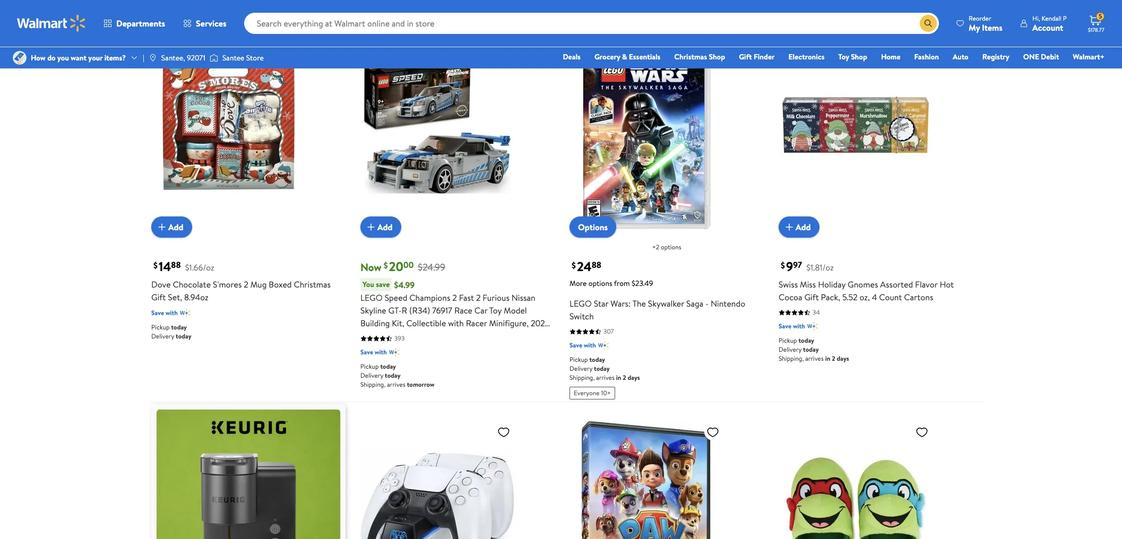 Task type: describe. For each thing, give the bounding box(es) containing it.
pickup inside the pickup today delivery today shipping, arrives tomorrow
[[361, 362, 379, 371]]

electronics
[[789, 52, 825, 62]]

registry
[[983, 52, 1010, 62]]

+2 options
[[652, 243, 682, 252]]

1 horizontal spatial walmart plus image
[[808, 321, 818, 332]]

skyline
[[361, 305, 386, 317]]

santee, 92071
[[161, 53, 205, 63]]

lego inside lego star wars: the skywalker saga - nintendo switch
[[570, 298, 592, 310]]

0 horizontal spatial walmart plus image
[[180, 308, 191, 319]]

now
[[361, 260, 382, 275]]

auto
[[953, 52, 969, 62]]

pack,
[[821, 292, 841, 303]]

set
[[361, 330, 373, 342]]

seller for 24
[[588, 6, 603, 15]]

5
[[1099, 12, 1103, 21]]

Walmart Site-Wide search field
[[244, 13, 939, 34]]

$24.99
[[418, 261, 446, 274]]

1 vertical spatial days
[[628, 373, 640, 382]]

add for $
[[378, 221, 393, 233]]

$ 9 97 $1.81/oz swiss miss holiday gnomes assorted flavor hot cocoa gift pack, 5.52 oz, 4 count cartons
[[779, 258, 954, 303]]

you
[[363, 279, 374, 290]]

shop for toy shop
[[851, 52, 868, 62]]

2 horizontal spatial shipping,
[[779, 354, 804, 363]]

$ for 9
[[781, 260, 785, 272]]

save for the left walmart plus icon
[[151, 309, 164, 318]]

(r34)
[[409, 305, 430, 317]]

auto link
[[948, 51, 974, 63]]

0 vertical spatial days
[[837, 354, 850, 363]]

home link
[[877, 51, 906, 63]]

options link
[[570, 217, 617, 238]]

walmart image
[[17, 15, 86, 32]]

$ 24 88
[[572, 258, 602, 276]]

santee
[[222, 53, 245, 63]]

1 horizontal spatial in
[[826, 354, 831, 363]]

lego star wars: the skywalker saga - nintendo switch image
[[570, 21, 724, 229]]

&
[[622, 52, 627, 62]]

add to favorites list, lego speed champions 2 fast 2 furious nissan skyline gt-r (r34)  76917 race car toy model building kit, collectible with racer minifigure, 2023 set for kids image
[[498, 26, 510, 39]]

save for the leftmost walmart plus image
[[570, 341, 583, 350]]

add for 9
[[796, 221, 811, 233]]

registry link
[[978, 51, 1015, 63]]

pickup today delivery today
[[151, 323, 192, 341]]

your
[[88, 53, 103, 63]]

reorder my items
[[969, 14, 1003, 33]]

now $ 20 00 $24.99
[[361, 258, 446, 276]]

cartons
[[905, 292, 934, 303]]

pickup inside pickup today delivery today
[[151, 323, 170, 332]]

2023
[[531, 318, 550, 329]]

home
[[882, 52, 901, 62]]

pickup up everyone
[[570, 355, 588, 364]]

8.94oz
[[184, 292, 209, 303]]

kids
[[388, 330, 403, 342]]

delivery up everyone
[[570, 364, 593, 373]]

1 vertical spatial walmart plus image
[[389, 347, 400, 358]]

92071
[[187, 53, 205, 63]]

count
[[880, 292, 903, 303]]

$1.66/oz
[[185, 262, 214, 274]]

00
[[404, 259, 414, 271]]

10+
[[601, 389, 611, 398]]

arrives for 24
[[596, 373, 615, 382]]

flavor
[[916, 279, 938, 291]]

add to favorites list, license teenage mutan ninja turtles toddler boy's slipper, sizes 5/6-11/12 image
[[916, 426, 929, 439]]

$ 14 88 $1.66/oz dove chocolate s'mores 2 mug boxed christmas gift set, 8.94oz
[[151, 258, 331, 303]]

fashion link
[[910, 51, 944, 63]]

search icon image
[[925, 19, 933, 28]]

-
[[706, 298, 709, 310]]

debit
[[1041, 52, 1060, 62]]

license teenage mutan ninja turtles toddler boy's slipper, sizes 5/6-11/12 image
[[779, 422, 933, 540]]

ps5 controller charger, oivo charging station for sony playstation 5 dualsense controller with fast charging ac adapter 5v/3a image
[[361, 422, 515, 540]]

lego speed champions 2 fast 2 furious nissan skyline gt-r (r34)  76917 race car toy model building kit, collectible with racer minifigure, 2023 set for kids image
[[361, 21, 515, 229]]

1 horizontal spatial christmas
[[675, 52, 707, 62]]

nintendo
[[711, 298, 746, 310]]

lego star wars: the skywalker saga - nintendo switch
[[570, 298, 746, 322]]

delivery down cocoa
[[779, 345, 802, 354]]

items
[[983, 22, 1003, 33]]

mug
[[250, 279, 267, 291]]

christmas shop
[[675, 52, 726, 62]]

skywalker
[[648, 298, 685, 310]]

add button for 14
[[151, 217, 192, 238]]

everyone
[[574, 389, 600, 398]]

departments
[[116, 18, 165, 29]]

add to favorites list, ps5 controller charger, oivo charging station for sony playstation 5 dualsense controller with fast charging ac adapter 5v/3a image
[[498, 426, 510, 439]]

1 horizontal spatial pickup today delivery today shipping, arrives in 2 days
[[779, 336, 850, 363]]

delivery inside the pickup today delivery today shipping, arrives tomorrow
[[361, 371, 384, 380]]

393
[[395, 334, 405, 343]]

racer
[[466, 318, 487, 329]]

grocery & essentials
[[595, 52, 661, 62]]

how do you want your items?
[[31, 53, 126, 63]]

essentials
[[629, 52, 661, 62]]

 image for how do you want your items?
[[13, 51, 27, 65]]

options for more
[[589, 278, 613, 289]]

r
[[402, 305, 407, 317]]

s'mores
[[213, 279, 242, 291]]

add to favorites list, lego star wars: the skywalker saga - nintendo switch image
[[707, 26, 720, 39]]

toy inside you save $4.99 lego speed champions 2 fast 2 furious nissan skyline gt-r (r34)  76917 race car toy model building kit, collectible with racer minifigure, 2023 set for kids
[[490, 305, 502, 317]]

delivery inside pickup today delivery today
[[151, 332, 174, 341]]

switch
[[570, 311, 594, 322]]

you
[[57, 53, 69, 63]]

model
[[504, 305, 527, 317]]

Search search field
[[244, 13, 939, 34]]

shipping, for 24
[[570, 373, 595, 382]]

store
[[246, 53, 264, 63]]

add to favorites list, swiss miss holiday gnomes assorted flavor hot cocoa gift pack, 5.52 oz, 4 count cartons image
[[916, 26, 929, 39]]

20
[[389, 258, 404, 276]]

deals link
[[558, 51, 586, 63]]

more options from $23.49
[[570, 278, 653, 289]]

hi, kendall p account
[[1033, 14, 1067, 33]]

grocery
[[595, 52, 621, 62]]

save with for right walmart plus image
[[779, 322, 806, 331]]

holiday
[[818, 279, 846, 291]]

lego inside you save $4.99 lego speed champions 2 fast 2 furious nissan skyline gt-r (r34)  76917 race car toy model building kit, collectible with racer minifigure, 2023 set for kids
[[361, 292, 383, 304]]

0 horizontal spatial in
[[616, 373, 622, 382]]

items?
[[104, 53, 126, 63]]

pickup today delivery today shipping, arrives tomorrow
[[361, 362, 435, 389]]

pickup down cocoa
[[779, 336, 797, 345]]



Task type: locate. For each thing, give the bounding box(es) containing it.
walmart plus image down 393
[[389, 347, 400, 358]]

2 add to cart image from the left
[[365, 221, 378, 234]]

88 for 24
[[592, 259, 602, 271]]

best up deals link at the top
[[574, 6, 586, 15]]

2 horizontal spatial arrives
[[806, 354, 824, 363]]

0 horizontal spatial shipping,
[[361, 380, 386, 389]]

0 vertical spatial options
[[661, 243, 682, 252]]

2 horizontal spatial add to cart image
[[783, 221, 796, 234]]

76917
[[432, 305, 453, 317]]

1 horizontal spatial best
[[574, 6, 586, 15]]

1 horizontal spatial days
[[837, 354, 850, 363]]

best seller up departments
[[156, 6, 184, 15]]

88 for 14
[[171, 259, 181, 271]]

best for $1.66/oz
[[156, 6, 168, 15]]

do
[[47, 53, 56, 63]]

boxed
[[269, 279, 292, 291]]

best up departments
[[156, 6, 168, 15]]

2 best seller from the left
[[574, 6, 603, 15]]

toy shop
[[839, 52, 868, 62]]

save up pickup today delivery today
[[151, 309, 164, 318]]

2 88 from the left
[[592, 259, 602, 271]]

kendall
[[1042, 14, 1062, 23]]

champions
[[410, 292, 451, 304]]

my
[[969, 22, 980, 33]]

2
[[244, 279, 248, 291], [453, 292, 457, 304], [476, 292, 481, 304], [832, 354, 836, 363], [623, 373, 626, 382]]

1 add button from the left
[[151, 217, 192, 238]]

hot
[[940, 279, 954, 291]]

add for 14
[[168, 221, 184, 233]]

1 88 from the left
[[171, 259, 181, 271]]

pickup
[[151, 323, 170, 332], [779, 336, 797, 345], [570, 355, 588, 364], [361, 362, 379, 371]]

toy
[[839, 52, 850, 62], [490, 305, 502, 317]]

4 $ from the left
[[781, 260, 785, 272]]

assorted
[[881, 279, 914, 291]]

0 horizontal spatial add button
[[151, 217, 192, 238]]

shop down add to favorites list, lego star wars: the skywalker saga - nintendo switch icon
[[709, 52, 726, 62]]

0 horizontal spatial gift
[[151, 292, 166, 303]]

grocery & essentials link
[[590, 51, 666, 63]]

chocolate
[[173, 279, 211, 291]]

34
[[813, 308, 820, 317]]

arrives for $24.99
[[387, 380, 406, 389]]

one debit
[[1024, 52, 1060, 62]]

1 best from the left
[[156, 6, 168, 15]]

options
[[661, 243, 682, 252], [589, 278, 613, 289]]

lego
[[361, 292, 383, 304], [570, 298, 592, 310]]

speed
[[385, 292, 408, 304]]

reorder
[[969, 14, 992, 23]]

shop for christmas shop
[[709, 52, 726, 62]]

2 add button from the left
[[361, 217, 401, 238]]

$ left 20
[[384, 260, 388, 272]]

$178.77
[[1089, 26, 1105, 33]]

add button up 97
[[779, 217, 820, 238]]

gt-
[[388, 305, 402, 317]]

shop
[[709, 52, 726, 62], [851, 52, 868, 62]]

2 $ from the left
[[384, 260, 388, 272]]

add to favorites list, paw patrol: the movie (dvd) image
[[707, 426, 720, 439]]

with down switch
[[584, 341, 596, 350]]

with down cocoa
[[793, 322, 806, 331]]

2 add from the left
[[378, 221, 393, 233]]

1 vertical spatial in
[[616, 373, 622, 382]]

walmart+ link
[[1069, 51, 1110, 63]]

star
[[594, 298, 609, 310]]

88 left $1.66/oz
[[171, 259, 181, 271]]

save with for the leftmost walmart plus image
[[570, 341, 596, 350]]

wars:
[[611, 298, 631, 310]]

walmart plus image
[[180, 308, 191, 319], [389, 347, 400, 358]]

$ inside $ 9 97 $1.81/oz swiss miss holiday gnomes assorted flavor hot cocoa gift pack, 5.52 oz, 4 count cartons
[[781, 260, 785, 272]]

save with down switch
[[570, 341, 596, 350]]

best seller for $1.66/oz
[[156, 6, 184, 15]]

gift
[[739, 52, 752, 62], [151, 292, 166, 303], [805, 292, 819, 303]]

88 up more options from $23.49
[[592, 259, 602, 271]]

nissan
[[512, 292, 536, 304]]

hi,
[[1033, 14, 1041, 23]]

add to cart image up 14
[[156, 221, 168, 234]]

shop inside toy shop link
[[851, 52, 868, 62]]

delivery
[[151, 332, 174, 341], [779, 345, 802, 354], [570, 364, 593, 373], [361, 371, 384, 380]]

gnomes
[[848, 279, 879, 291]]

options right +2
[[661, 243, 682, 252]]

add to cart image for 9
[[783, 221, 796, 234]]

departments button
[[95, 11, 174, 36]]

with down set,
[[166, 309, 178, 318]]

services
[[196, 18, 227, 29]]

swiss miss holiday gnomes assorted flavor hot cocoa gift pack, 5.52 oz, 4 count cartons image
[[779, 21, 933, 229]]

add button for 9
[[779, 217, 820, 238]]

1 best seller from the left
[[156, 6, 184, 15]]

rollback
[[365, 6, 388, 15]]

christmas down add to favorites list, lego star wars: the skywalker saga - nintendo switch icon
[[675, 52, 707, 62]]

0 horizontal spatial add
[[168, 221, 184, 233]]

want
[[71, 53, 87, 63]]

0 horizontal spatial pickup today delivery today shipping, arrives in 2 days
[[570, 355, 640, 382]]

save down set
[[361, 348, 373, 357]]

add to cart image
[[156, 221, 168, 234], [365, 221, 378, 234], [783, 221, 796, 234]]

0 horizontal spatial days
[[628, 373, 640, 382]]

shop left home
[[851, 52, 868, 62]]

1 horizontal spatial add to cart image
[[365, 221, 378, 234]]

$ for 14
[[153, 260, 158, 272]]

gift inside $ 9 97 $1.81/oz swiss miss holiday gnomes assorted flavor hot cocoa gift pack, 5.52 oz, 4 count cartons
[[805, 292, 819, 303]]

save for bottom walmart plus icon
[[361, 348, 373, 357]]

1 horizontal spatial arrives
[[596, 373, 615, 382]]

2 horizontal spatial add
[[796, 221, 811, 233]]

$ left 24
[[572, 260, 576, 272]]

 image right |
[[149, 54, 157, 62]]

$ for 24
[[572, 260, 576, 272]]

best for 24
[[574, 6, 586, 15]]

minifigure,
[[489, 318, 529, 329]]

1 horizontal spatial 88
[[592, 259, 602, 271]]

seller for $1.66/oz
[[169, 6, 184, 15]]

toy right electronics
[[839, 52, 850, 62]]

set,
[[168, 292, 182, 303]]

$1.81/oz
[[807, 262, 834, 274]]

kit,
[[392, 318, 404, 329]]

$4.99
[[394, 279, 415, 291]]

0 vertical spatial christmas
[[675, 52, 707, 62]]

add up 20
[[378, 221, 393, 233]]

arrives down the '34'
[[806, 354, 824, 363]]

1 $ from the left
[[153, 260, 158, 272]]

deals
[[563, 52, 581, 62]]

add to cart image up now
[[365, 221, 378, 234]]

add up 97
[[796, 221, 811, 233]]

save with down 'for'
[[361, 348, 387, 357]]

9
[[786, 258, 794, 276]]

3 add button from the left
[[779, 217, 820, 238]]

pickup down set,
[[151, 323, 170, 332]]

0 horizontal spatial  image
[[13, 51, 27, 65]]

gift inside $ 14 88 $1.66/oz dove chocolate s'mores 2 mug boxed christmas gift set, 8.94oz
[[151, 292, 166, 303]]

1 seller from the left
[[169, 6, 184, 15]]

save down switch
[[570, 341, 583, 350]]

you save $4.99 lego speed champions 2 fast 2 furious nissan skyline gt-r (r34)  76917 race car toy model building kit, collectible with racer minifigure, 2023 set for kids
[[361, 279, 550, 342]]

1 add to cart image from the left
[[156, 221, 168, 234]]

best seller
[[156, 6, 184, 15], [574, 6, 603, 15]]

save with
[[151, 309, 178, 318], [779, 322, 806, 331], [570, 341, 596, 350], [361, 348, 387, 357]]

walmart plus image down 307
[[598, 340, 609, 351]]

gift left finder
[[739, 52, 752, 62]]

walmart plus image
[[808, 321, 818, 332], [598, 340, 609, 351]]

$ inside the $ 24 88
[[572, 260, 576, 272]]

one
[[1024, 52, 1040, 62]]

race
[[455, 305, 473, 317]]

best seller for 24
[[574, 6, 603, 15]]

pickup today delivery today shipping, arrives in 2 days down the '34'
[[779, 336, 850, 363]]

best seller up deals
[[574, 6, 603, 15]]

gift down dove
[[151, 292, 166, 303]]

$ inside now $ 20 00 $24.99
[[384, 260, 388, 272]]

1 horizontal spatial seller
[[588, 6, 603, 15]]

307
[[604, 327, 614, 336]]

arrives up 10+
[[596, 373, 615, 382]]

save
[[151, 309, 164, 318], [779, 322, 792, 331], [570, 341, 583, 350], [361, 348, 373, 357]]

 image
[[210, 53, 218, 63]]

pickup today delivery today shipping, arrives in 2 days up 10+
[[570, 355, 640, 382]]

add button up 14
[[151, 217, 192, 238]]

delivery down set
[[361, 371, 384, 380]]

add to favorites list, dove chocolate s'mores 2 mug boxed christmas gift set, 8.94oz image
[[288, 26, 301, 39]]

1 vertical spatial christmas
[[294, 279, 331, 291]]

options up the star
[[589, 278, 613, 289]]

1 horizontal spatial gift
[[739, 52, 752, 62]]

arrives left tomorrow at the left of the page
[[387, 380, 406, 389]]

0 vertical spatial toy
[[839, 52, 850, 62]]

options for +2
[[661, 243, 682, 252]]

 image for santee, 92071
[[149, 54, 157, 62]]

1 horizontal spatial  image
[[149, 54, 157, 62]]

1 vertical spatial options
[[589, 278, 613, 289]]

gift down miss on the bottom right of page
[[805, 292, 819, 303]]

one debit link
[[1019, 51, 1064, 63]]

0 horizontal spatial options
[[589, 278, 613, 289]]

shipping, inside the pickup today delivery today shipping, arrives tomorrow
[[361, 380, 386, 389]]

1 horizontal spatial lego
[[570, 298, 592, 310]]

97
[[794, 259, 803, 271]]

from
[[614, 278, 630, 289]]

1 horizontal spatial options
[[661, 243, 682, 252]]

0 horizontal spatial seller
[[169, 6, 184, 15]]

save for right walmart plus image
[[779, 322, 792, 331]]

0 horizontal spatial christmas
[[294, 279, 331, 291]]

christmas inside $ 14 88 $1.66/oz dove chocolate s'mores 2 mug boxed christmas gift set, 8.94oz
[[294, 279, 331, 291]]

2 shop from the left
[[851, 52, 868, 62]]

save down cocoa
[[779, 322, 792, 331]]

paw patrol: the movie (dvd) image
[[570, 422, 724, 540]]

$
[[153, 260, 158, 272], [384, 260, 388, 272], [572, 260, 576, 272], [781, 260, 785, 272]]

 image
[[13, 51, 27, 65], [149, 54, 157, 62]]

save with down set,
[[151, 309, 178, 318]]

seller up santee,
[[169, 6, 184, 15]]

shop inside christmas shop link
[[709, 52, 726, 62]]

3 add from the left
[[796, 221, 811, 233]]

0 vertical spatial in
[[826, 354, 831, 363]]

0 horizontal spatial lego
[[361, 292, 383, 304]]

christmas shop link
[[670, 51, 730, 63]]

0 vertical spatial walmart plus image
[[180, 308, 191, 319]]

$ inside $ 14 88 $1.66/oz dove chocolate s'mores 2 mug boxed christmas gift set, 8.94oz
[[153, 260, 158, 272]]

walmart plus image down set,
[[180, 308, 191, 319]]

1 horizontal spatial shipping,
[[570, 373, 595, 382]]

lego up switch
[[570, 298, 592, 310]]

1 horizontal spatial best seller
[[574, 6, 603, 15]]

1 horizontal spatial add
[[378, 221, 393, 233]]

lego up skyline
[[361, 292, 383, 304]]

everyone 10+
[[574, 389, 611, 398]]

building
[[361, 318, 390, 329]]

0 horizontal spatial best
[[156, 6, 168, 15]]

0 horizontal spatial toy
[[490, 305, 502, 317]]

24
[[577, 258, 592, 276]]

1 add from the left
[[168, 221, 184, 233]]

save with down cocoa
[[779, 322, 806, 331]]

the
[[633, 298, 646, 310]]

$ left 14
[[153, 260, 158, 272]]

shipping, for $24.99
[[361, 380, 386, 389]]

add to cart image for 14
[[156, 221, 168, 234]]

car
[[475, 305, 488, 317]]

keurig image
[[151, 405, 346, 540]]

0 horizontal spatial best seller
[[156, 6, 184, 15]]

add button up now
[[361, 217, 401, 238]]

furious
[[483, 292, 510, 304]]

tomorrow
[[407, 380, 435, 389]]

arrives inside the pickup today delivery today shipping, arrives tomorrow
[[387, 380, 406, 389]]

add up 14
[[168, 221, 184, 233]]

1 vertical spatial toy
[[490, 305, 502, 317]]

finder
[[754, 52, 775, 62]]

add to cart image up 97
[[783, 221, 796, 234]]

miss
[[800, 279, 816, 291]]

5 $178.77
[[1089, 12, 1105, 33]]

0 horizontal spatial add to cart image
[[156, 221, 168, 234]]

electronics link
[[784, 51, 830, 63]]

1 horizontal spatial shop
[[851, 52, 868, 62]]

today
[[171, 323, 187, 332], [176, 332, 192, 341], [799, 336, 815, 345], [804, 345, 819, 354], [590, 355, 605, 364], [380, 362, 396, 371], [594, 364, 610, 373], [385, 371, 401, 380]]

cocoa
[[779, 292, 803, 303]]

88 inside $ 14 88 $1.66/oz dove chocolate s'mores 2 mug boxed christmas gift set, 8.94oz
[[171, 259, 181, 271]]

swiss
[[779, 279, 798, 291]]

toy down 'furious'
[[490, 305, 502, 317]]

seller up grocery
[[588, 6, 603, 15]]

add button for $
[[361, 217, 401, 238]]

3 $ from the left
[[572, 260, 576, 272]]

0 horizontal spatial shop
[[709, 52, 726, 62]]

+2
[[652, 243, 660, 252]]

saga
[[687, 298, 704, 310]]

2 best from the left
[[574, 6, 586, 15]]

1 horizontal spatial walmart plus image
[[389, 347, 400, 358]]

0 horizontal spatial arrives
[[387, 380, 406, 389]]

walmart plus image down the '34'
[[808, 321, 818, 332]]

2 horizontal spatial gift
[[805, 292, 819, 303]]

with inside you save $4.99 lego speed champions 2 fast 2 furious nissan skyline gt-r (r34)  76917 race car toy model building kit, collectible with racer minifigure, 2023 set for kids
[[448, 318, 464, 329]]

2 horizontal spatial add button
[[779, 217, 820, 238]]

88 inside the $ 24 88
[[592, 259, 602, 271]]

with down the race
[[448, 318, 464, 329]]

3 add to cart image from the left
[[783, 221, 796, 234]]

 image left how on the left top
[[13, 51, 27, 65]]

1 vertical spatial walmart plus image
[[598, 340, 609, 351]]

save with for the left walmart plus icon
[[151, 309, 178, 318]]

pickup down set
[[361, 362, 379, 371]]

0 vertical spatial walmart plus image
[[808, 321, 818, 332]]

1 horizontal spatial add button
[[361, 217, 401, 238]]

1 shop from the left
[[709, 52, 726, 62]]

christmas right boxed
[[294, 279, 331, 291]]

$ left 9
[[781, 260, 785, 272]]

santee store
[[222, 53, 264, 63]]

0 horizontal spatial walmart plus image
[[598, 340, 609, 351]]

1 horizontal spatial toy
[[839, 52, 850, 62]]

delivery down set,
[[151, 332, 174, 341]]

save with for bottom walmart plus icon
[[361, 348, 387, 357]]

0 horizontal spatial 88
[[171, 259, 181, 271]]

add to cart image for $
[[365, 221, 378, 234]]

2 inside $ 14 88 $1.66/oz dove chocolate s'mores 2 mug boxed christmas gift set, 8.94oz
[[244, 279, 248, 291]]

fast
[[459, 292, 474, 304]]

dove chocolate s'mores 2 mug boxed christmas gift set, 8.94oz image
[[151, 21, 305, 229]]

2 seller from the left
[[588, 6, 603, 15]]

with down 'for'
[[375, 348, 387, 357]]



Task type: vqa. For each thing, say whether or not it's contained in the screenshot.


